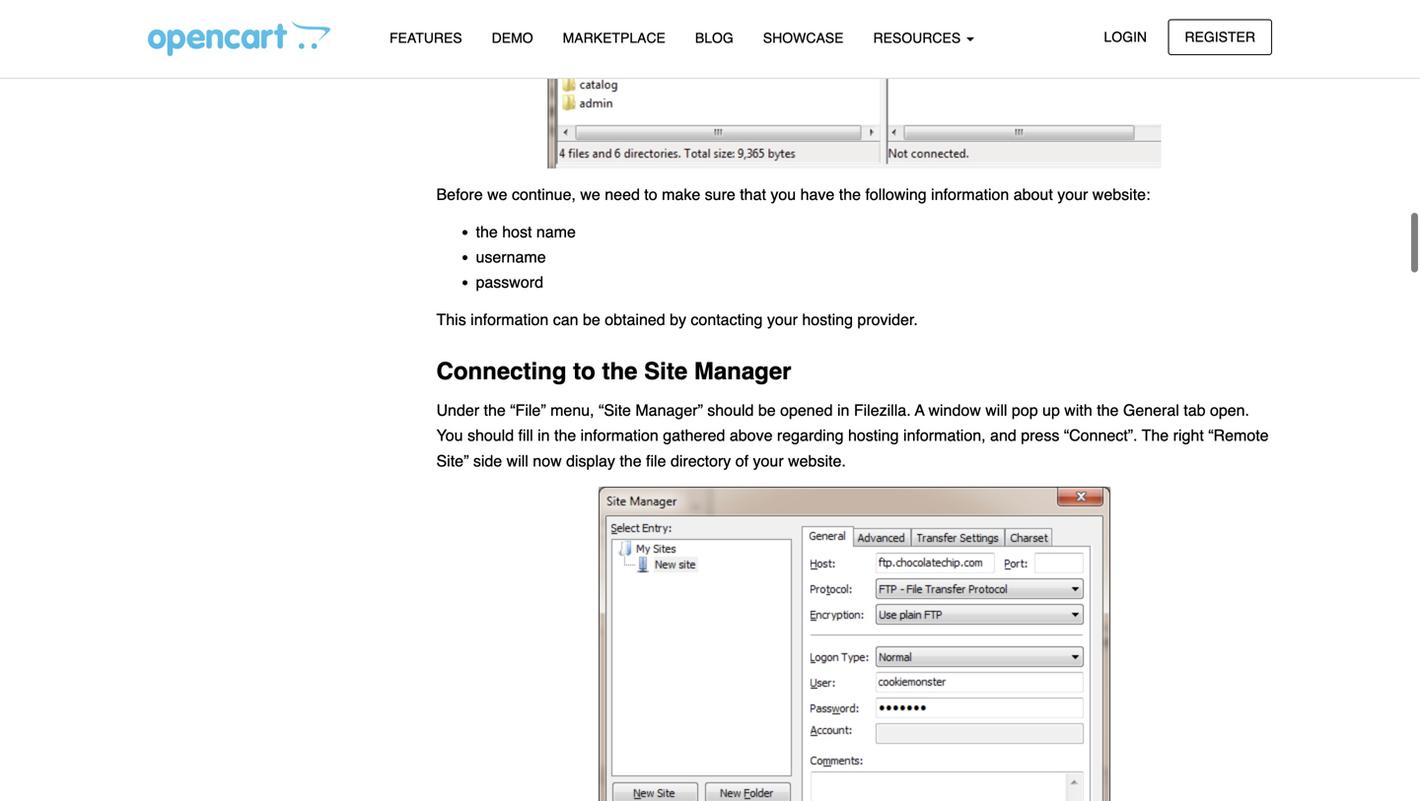 Task type: vqa. For each thing, say whether or not it's contained in the screenshot.
the bottommost Be
yes



Task type: locate. For each thing, give the bounding box(es) containing it.
be
[[583, 311, 600, 329], [758, 401, 776, 420]]

the left host
[[476, 223, 498, 241]]

we
[[487, 185, 507, 203], [580, 185, 600, 203]]

information left about
[[931, 185, 1009, 203]]

in right fill
[[538, 427, 550, 445]]

general
[[1123, 401, 1179, 420]]

information
[[931, 185, 1009, 203], [471, 311, 549, 329], [581, 427, 659, 445]]

2 vertical spatial your
[[753, 452, 784, 470]]

to up menu,
[[573, 358, 596, 385]]

resources link
[[859, 21, 989, 55]]

0 horizontal spatial information
[[471, 311, 549, 329]]

fill
[[518, 427, 533, 445]]

your right of
[[753, 452, 784, 470]]

the
[[839, 185, 861, 203], [476, 223, 498, 241], [602, 358, 638, 385], [484, 401, 506, 420], [1097, 401, 1119, 420], [554, 427, 576, 445], [620, 452, 642, 470]]

directory
[[671, 452, 731, 470]]

0 vertical spatial should
[[707, 401, 754, 420]]

should up side at the bottom of the page
[[467, 427, 514, 445]]

features link
[[375, 21, 477, 55]]

name
[[536, 223, 576, 241]]

the host name username password
[[476, 223, 576, 292]]

0 horizontal spatial should
[[467, 427, 514, 445]]

in
[[837, 401, 850, 420], [538, 427, 550, 445]]

tab
[[1184, 401, 1206, 420]]

display
[[566, 452, 615, 470]]

your
[[1058, 185, 1088, 203], [767, 311, 798, 329], [753, 452, 784, 470]]

login link
[[1087, 19, 1164, 55]]

above
[[730, 427, 773, 445]]

can
[[553, 311, 579, 329]]

1 vertical spatial information
[[471, 311, 549, 329]]

hosting left "provider."
[[802, 311, 853, 329]]

your right about
[[1058, 185, 1088, 203]]

information down the '"site'
[[581, 427, 659, 445]]

this information can be obtained by contacting your hosting provider.
[[436, 311, 918, 329]]

that
[[740, 185, 766, 203]]

we left need
[[580, 185, 600, 203]]

1 horizontal spatial will
[[986, 401, 1007, 420]]

will
[[986, 401, 1007, 420], [507, 452, 529, 470]]

0 horizontal spatial will
[[507, 452, 529, 470]]

we right "before" at the top of page
[[487, 185, 507, 203]]

be right can
[[583, 311, 600, 329]]

your right contacting
[[767, 311, 798, 329]]

hosting
[[802, 311, 853, 329], [848, 427, 899, 445]]

pop
[[1012, 401, 1038, 420]]

1 vertical spatial to
[[573, 358, 596, 385]]

0 horizontal spatial to
[[573, 358, 596, 385]]

in right opened
[[837, 401, 850, 420]]

obtained
[[605, 311, 665, 329]]

opened
[[780, 401, 833, 420]]

be up above
[[758, 401, 776, 420]]

provider.
[[857, 311, 918, 329]]

1 horizontal spatial information
[[581, 427, 659, 445]]

filezilla.
[[854, 401, 911, 420]]

site
[[644, 358, 688, 385]]

0 vertical spatial hosting
[[802, 311, 853, 329]]

1 vertical spatial hosting
[[848, 427, 899, 445]]

gathered
[[663, 427, 725, 445]]

1 horizontal spatial we
[[580, 185, 600, 203]]

0 vertical spatial be
[[583, 311, 600, 329]]

0 horizontal spatial we
[[487, 185, 507, 203]]

need
[[605, 185, 640, 203]]

marketplace
[[563, 30, 666, 46]]

1 horizontal spatial be
[[758, 401, 776, 420]]

demo
[[492, 30, 533, 46]]

to
[[644, 185, 658, 203], [573, 358, 596, 385]]

contacting
[[691, 311, 763, 329]]

site"
[[436, 452, 469, 470]]

1 vertical spatial should
[[467, 427, 514, 445]]

1 vertical spatial in
[[538, 427, 550, 445]]

window
[[929, 401, 981, 420]]

you
[[771, 185, 796, 203]]

1 horizontal spatial to
[[644, 185, 658, 203]]

"remote
[[1208, 427, 1269, 445]]

will down fill
[[507, 452, 529, 470]]

1 vertical spatial be
[[758, 401, 776, 420]]

1 horizontal spatial in
[[837, 401, 850, 420]]

regarding
[[777, 427, 844, 445]]

hosting down filezilla.
[[848, 427, 899, 445]]

showcase
[[763, 30, 844, 46]]

should up above
[[707, 401, 754, 420]]

blog
[[695, 30, 734, 46]]

file
[[646, 452, 666, 470]]

the up the "connect".
[[1097, 401, 1119, 420]]

username
[[476, 248, 546, 266]]

information,
[[903, 427, 986, 445]]

0 vertical spatial information
[[931, 185, 1009, 203]]

features
[[390, 30, 462, 46]]

should
[[707, 401, 754, 420], [467, 427, 514, 445]]

manager"
[[636, 401, 703, 420]]

information down password
[[471, 311, 549, 329]]

2 horizontal spatial information
[[931, 185, 1009, 203]]

0 horizontal spatial in
[[538, 427, 550, 445]]

"file"
[[510, 401, 546, 420]]

login
[[1104, 29, 1147, 45]]

2 vertical spatial information
[[581, 427, 659, 445]]

0 vertical spatial in
[[837, 401, 850, 420]]

to right need
[[644, 185, 658, 203]]

blog link
[[680, 21, 748, 55]]

0 vertical spatial to
[[644, 185, 658, 203]]

will up and
[[986, 401, 1007, 420]]



Task type: describe. For each thing, give the bounding box(es) containing it.
the right have
[[839, 185, 861, 203]]

0 horizontal spatial be
[[583, 311, 600, 329]]

now
[[533, 452, 562, 470]]

side
[[473, 452, 502, 470]]

register
[[1185, 29, 1256, 45]]

information inside 'under the "file" menu, "site manager" should be opened in filezilla. a window will pop up with the general tab open. you should fill in the information gathered above regarding hosting information, and press "connect". the right "remote site" side will now display the file directory of your website.'
[[581, 427, 659, 445]]

connecting to the site manager
[[436, 358, 792, 385]]

a
[[915, 401, 925, 420]]

website:
[[1093, 185, 1150, 203]]

sure
[[705, 185, 736, 203]]

and
[[990, 427, 1017, 445]]

right
[[1173, 427, 1204, 445]]

1 vertical spatial will
[[507, 452, 529, 470]]

"site
[[599, 401, 631, 420]]

marketplace link
[[548, 21, 680, 55]]

up
[[1043, 401, 1060, 420]]

"connect".
[[1064, 427, 1138, 445]]

following
[[865, 185, 927, 203]]

have
[[800, 185, 835, 203]]

with
[[1064, 401, 1093, 420]]

1 vertical spatial your
[[767, 311, 798, 329]]

open.
[[1210, 401, 1250, 420]]

menu,
[[550, 401, 594, 420]]

be inside 'under the "file" menu, "site manager" should be opened in filezilla. a window will pop up with the general tab open. you should fill in the information gathered above regarding hosting information, and press "connect". the right "remote site" side will now display the file directory of your website.'
[[758, 401, 776, 420]]

showcase link
[[748, 21, 859, 55]]

password
[[476, 273, 543, 292]]

about
[[1014, 185, 1053, 203]]

hosting inside 'under the "file" menu, "site manager" should be opened in filezilla. a window will pop up with the general tab open. you should fill in the information gathered above regarding hosting information, and press "connect". the right "remote site" side will now display the file directory of your website.'
[[848, 427, 899, 445]]

0 vertical spatial your
[[1058, 185, 1088, 203]]

the
[[1142, 427, 1169, 445]]

website.
[[788, 452, 846, 470]]

register link
[[1168, 19, 1272, 55]]

demo link
[[477, 21, 548, 55]]

0 vertical spatial will
[[986, 401, 1007, 420]]

before
[[436, 185, 483, 203]]

the inside 'the host name username password'
[[476, 223, 498, 241]]

the left "file"
[[484, 401, 506, 420]]

manager
[[694, 358, 792, 385]]

of
[[736, 452, 749, 470]]

the left file
[[620, 452, 642, 470]]

connecting
[[436, 358, 567, 385]]

before we continue, we need to make sure that you have the following information about your website:
[[436, 185, 1150, 203]]

under
[[436, 401, 479, 420]]

resources
[[873, 30, 965, 46]]

filezilla site manager image
[[597, 486, 1111, 802]]

1 horizontal spatial should
[[707, 401, 754, 420]]

under the "file" menu, "site manager" should be opened in filezilla. a window will pop up with the general tab open. you should fill in the information gathered above regarding hosting information, and press "connect". the right "remote site" side will now display the file directory of your website.
[[436, 401, 1269, 470]]

you
[[436, 427, 463, 445]]

press
[[1021, 427, 1060, 445]]

by
[[670, 311, 686, 329]]

opencart - open source shopping cart solution image
[[148, 21, 330, 56]]

this
[[436, 311, 466, 329]]

the down menu,
[[554, 427, 576, 445]]

make
[[662, 185, 700, 203]]

the up the '"site'
[[602, 358, 638, 385]]

your inside 'under the "file" menu, "site manager" should be opened in filezilla. a window will pop up with the general tab open. you should fill in the information gathered above regarding hosting information, and press "connect". the right "remote site" side will now display the file directory of your website.'
[[753, 452, 784, 470]]

host
[[502, 223, 532, 241]]

continue,
[[512, 185, 576, 203]]

1 we from the left
[[487, 185, 507, 203]]

filezilla disconnect image
[[547, 0, 1162, 169]]

2 we from the left
[[580, 185, 600, 203]]



